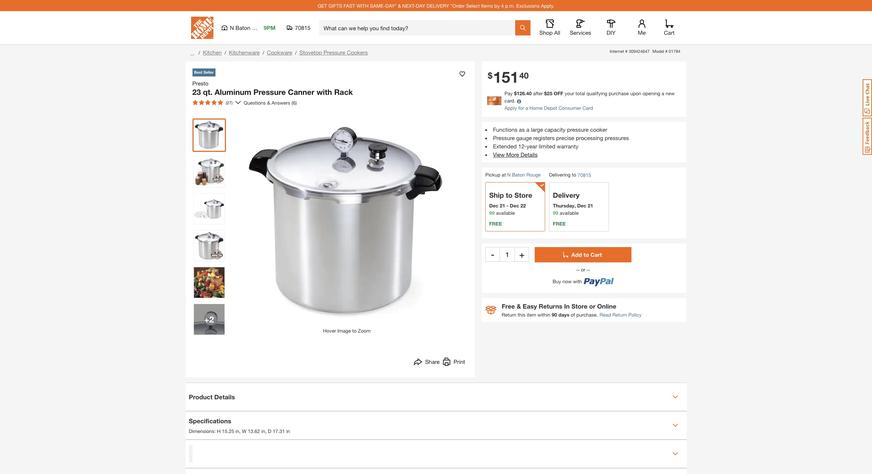 Task type: locate. For each thing, give the bounding box(es) containing it.
0 vertical spatial or
[[580, 267, 587, 273]]

, left d
[[265, 429, 267, 435]]

2 horizontal spatial pressure
[[493, 135, 515, 141]]

next-
[[402, 3, 416, 9]]

in left w
[[235, 429, 239, 435]]

seller
[[203, 70, 214, 75]]

presto stovetop pressure cookers 01784 1f.3 image
[[194, 231, 224, 261]]

1 horizontal spatial 21
[[588, 203, 593, 209]]

01784
[[669, 49, 680, 54]]

#
[[625, 49, 628, 54], [665, 49, 668, 54]]

1 vertical spatial 70815
[[578, 172, 591, 178]]

2 / from the left
[[225, 50, 226, 56]]

1 horizontal spatial rouge
[[526, 172, 541, 178]]

add
[[571, 252, 582, 258]]

delivery
[[553, 192, 580, 200]]

0 horizontal spatial -
[[491, 250, 494, 260]]

&
[[398, 3, 401, 9], [267, 100, 270, 106], [517, 303, 521, 311]]

off
[[554, 91, 563, 97]]

pressures
[[605, 135, 629, 141]]

0 vertical spatial a
[[662, 91, 664, 97]]

cart up 01784
[[664, 29, 675, 36]]

2 in from the left
[[261, 429, 265, 435]]

by
[[494, 3, 500, 9]]

1 dec from the left
[[489, 203, 498, 209]]

a right as
[[526, 127, 529, 133]]

99 down thursday,
[[553, 210, 558, 216]]

& up this
[[517, 303, 521, 311]]

25
[[547, 91, 552, 97]]

1 # from the left
[[625, 49, 628, 54]]

5 stars image
[[192, 100, 223, 105]]

- inside ship to store dec 21 - dec 22 99 available
[[507, 203, 509, 209]]

read return policy link
[[600, 312, 642, 319]]

40
[[519, 71, 529, 80]]

apply for a home depot consumer card
[[504, 105, 593, 111]]

2 21 from the left
[[588, 203, 593, 209]]

now
[[562, 279, 572, 285]]

available down ship
[[496, 210, 515, 216]]

1 vertical spatial baton
[[512, 172, 525, 178]]

store up of
[[571, 303, 587, 311]]

0 horizontal spatial n
[[230, 24, 234, 31]]

None field
[[500, 248, 515, 262]]

2 vertical spatial &
[[517, 303, 521, 311]]

caret image
[[672, 423, 678, 429], [672, 452, 678, 457]]

1 horizontal spatial free
[[553, 221, 566, 227]]

& inside free & easy returns in store or online return this item within 90 days of purchase. read return policy
[[517, 303, 521, 311]]

0 horizontal spatial in
[[235, 429, 239, 435]]

policy
[[628, 312, 642, 318]]

0 horizontal spatial store
[[514, 192, 532, 200]]

1 horizontal spatial dec
[[510, 203, 519, 209]]

0 vertical spatial -
[[507, 203, 509, 209]]

1 vertical spatial with
[[573, 279, 582, 285]]

1 vertical spatial +
[[204, 315, 209, 325]]

baton up the kitchenware
[[236, 24, 250, 31]]

# left 01784
[[665, 49, 668, 54]]

0 horizontal spatial return
[[502, 312, 516, 318]]

0 vertical spatial &
[[398, 3, 401, 9]]

+ inside button
[[519, 250, 524, 260]]

& for questions
[[267, 100, 270, 106]]

0 vertical spatial store
[[514, 192, 532, 200]]

shop all button
[[539, 19, 561, 36]]

(27) button
[[190, 97, 235, 108]]

pressure up questions & answers (6)
[[253, 88, 286, 97]]

0 vertical spatial baton
[[236, 24, 250, 31]]

0 horizontal spatial pressure
[[253, 88, 286, 97]]

store
[[514, 192, 532, 200], [571, 303, 587, 311]]

1 free from the left
[[489, 221, 502, 227]]

12-
[[518, 143, 527, 150]]

upon
[[630, 91, 641, 97]]

1 vertical spatial pressure
[[253, 88, 286, 97]]

2 available from the left
[[560, 210, 579, 216]]

/ left cookware
[[263, 50, 264, 56]]

or up buy now with button
[[580, 267, 587, 273]]

/ right "kitchen" link
[[225, 50, 226, 56]]

1 available from the left
[[496, 210, 515, 216]]

1 21 from the left
[[500, 203, 505, 209]]

1 horizontal spatial in
[[261, 429, 265, 435]]

functions
[[493, 127, 517, 133]]

2 horizontal spatial $
[[544, 91, 547, 97]]

0 horizontal spatial $
[[488, 71, 492, 80]]

1 horizontal spatial $
[[514, 91, 517, 97]]

/ right ...
[[198, 50, 200, 56]]

0 horizontal spatial rouge
[[252, 24, 268, 31]]

return down free
[[502, 312, 516, 318]]

+ for + 2
[[204, 315, 209, 325]]

dec
[[489, 203, 498, 209], [510, 203, 519, 209], [577, 203, 586, 209]]

# right internet
[[625, 49, 628, 54]]

dec inside the delivery thursday, dec 21 99 available
[[577, 203, 586, 209]]

& right day*
[[398, 3, 401, 9]]

- inside "button"
[[491, 250, 494, 260]]

n right at
[[507, 172, 511, 178]]

a right for
[[526, 105, 528, 111]]

*order
[[451, 3, 465, 9]]

0 horizontal spatial with
[[317, 88, 332, 97]]

internet
[[610, 49, 624, 54]]

0 horizontal spatial dec
[[489, 203, 498, 209]]

to right add
[[584, 252, 589, 258]]

1 horizontal spatial +
[[519, 250, 524, 260]]

baton right at
[[512, 172, 525, 178]]

2 horizontal spatial &
[[517, 303, 521, 311]]

70815 up stovetop
[[295, 24, 311, 31]]

13.62
[[248, 429, 260, 435]]

a
[[662, 91, 664, 97], [526, 105, 528, 111], [526, 127, 529, 133]]

at
[[502, 172, 506, 178]]

store up 22
[[514, 192, 532, 200]]

services
[[570, 29, 591, 36]]

dimensions:
[[189, 429, 216, 435]]

available
[[496, 210, 515, 216], [560, 210, 579, 216]]

1 vertical spatial -
[[491, 250, 494, 260]]

icon image
[[485, 306, 496, 315]]

warranty
[[557, 143, 578, 150]]

qualifying
[[586, 91, 607, 97]]

& left answers
[[267, 100, 270, 106]]

p.m.
[[505, 3, 515, 9]]

1 horizontal spatial store
[[571, 303, 587, 311]]

in right the 17.31
[[286, 429, 290, 435]]

free down thursday,
[[553, 221, 566, 227]]

1 horizontal spatial -
[[507, 203, 509, 209]]

0 horizontal spatial or
[[580, 267, 587, 273]]

2 99 from the left
[[553, 210, 558, 216]]

2 free from the left
[[553, 221, 566, 227]]

1 horizontal spatial pressure
[[324, 49, 345, 56]]

2 vertical spatial pressure
[[493, 135, 515, 141]]

1 99 from the left
[[489, 210, 495, 216]]

1 vertical spatial &
[[267, 100, 270, 106]]

90
[[552, 312, 557, 318]]

What can we help you find today? search field
[[324, 21, 515, 35]]

1 caret image from the top
[[672, 423, 678, 429]]

details inside button
[[214, 394, 235, 401]]

functions as a large capacity pressure cooker pressure gauge registers precise processing pressures extended 12-year limited warranty view more details
[[493, 127, 629, 158]]

in
[[235, 429, 239, 435], [261, 429, 265, 435], [286, 429, 290, 435]]

2 horizontal spatial in
[[286, 429, 290, 435]]

2 # from the left
[[665, 49, 668, 54]]

add to cart button
[[535, 248, 632, 263]]

$ left 151 at the right of page
[[488, 71, 492, 80]]

free down ship to store dec 21 - dec 22 99 available
[[489, 221, 502, 227]]

3 dec from the left
[[577, 203, 586, 209]]

1 horizontal spatial 70815
[[578, 172, 591, 178]]

all
[[554, 29, 560, 36]]

to right ship
[[506, 192, 513, 200]]

pickup at n baton rouge
[[485, 172, 541, 178]]

in
[[564, 303, 570, 311]]

specifications dimensions: h 15.25 in , w 13.62 in , d 17.31 in
[[189, 418, 290, 435]]

2 vertical spatial a
[[526, 127, 529, 133]]

21 inside ship to store dec 21 - dec 22 99 available
[[500, 203, 505, 209]]

apply now image
[[487, 96, 504, 106]]

1 / from the left
[[198, 50, 200, 56]]

0 horizontal spatial available
[[496, 210, 515, 216]]

1 vertical spatial n
[[507, 172, 511, 178]]

1 horizontal spatial available
[[560, 210, 579, 216]]

0 horizontal spatial details
[[214, 394, 235, 401]]

70815 inside delivering to 70815
[[578, 172, 591, 178]]

with right now
[[573, 279, 582, 285]]

purchase.
[[576, 312, 598, 318]]

/ left stovetop
[[295, 50, 297, 56]]

0 vertical spatial rouge
[[252, 24, 268, 31]]

aluminum
[[215, 88, 251, 97]]

21 inside the delivery thursday, dec 21 99 available
[[588, 203, 593, 209]]

0 vertical spatial 70815
[[295, 24, 311, 31]]

a inside your total qualifying purchase upon opening a new card.
[[662, 91, 664, 97]]

gifts
[[328, 3, 342, 9]]

items
[[481, 3, 493, 9]]

questions
[[244, 100, 266, 106]]

large
[[531, 127, 543, 133]]

70815 inside 'button'
[[295, 24, 311, 31]]

feedback link image
[[863, 118, 872, 155]]

, left w
[[239, 429, 241, 435]]

0 vertical spatial cart
[[664, 29, 675, 36]]

1 horizontal spatial or
[[589, 303, 595, 311]]

rouge left delivering
[[526, 172, 541, 178]]

2 horizontal spatial dec
[[577, 203, 586, 209]]

0 vertical spatial +
[[519, 250, 524, 260]]

pressure up "extended"
[[493, 135, 515, 141]]

dec left 22
[[510, 203, 519, 209]]

select
[[466, 3, 480, 9]]

presto stovetop pressure cookers 01784 4f.2 image
[[194, 194, 224, 225]]

0 horizontal spatial ,
[[239, 429, 241, 435]]

+ for +
[[519, 250, 524, 260]]

0 vertical spatial details
[[521, 152, 538, 158]]

with left rack
[[317, 88, 332, 97]]

to inside ship to store dec 21 - dec 22 99 available
[[506, 192, 513, 200]]

n baton rouge button
[[507, 172, 541, 178]]

card
[[582, 105, 593, 111]]

- left + button
[[491, 250, 494, 260]]

21 right thursday,
[[588, 203, 593, 209]]

/
[[198, 50, 200, 56], [225, 50, 226, 56], [263, 50, 264, 56], [295, 50, 297, 56]]

to left 70815 link
[[572, 172, 576, 178]]

rouge
[[252, 24, 268, 31], [526, 172, 541, 178]]

cookware
[[267, 49, 292, 56]]

0 vertical spatial with
[[317, 88, 332, 97]]

0 vertical spatial caret image
[[672, 423, 678, 429]]

(27)
[[226, 100, 233, 105]]

21 down ship
[[500, 203, 505, 209]]

1 horizontal spatial return
[[612, 312, 627, 318]]

details down year
[[521, 152, 538, 158]]

$ right pay at right top
[[514, 91, 517, 97]]

or
[[580, 267, 587, 273], [589, 303, 595, 311]]

pressure
[[567, 127, 589, 133]]

shop
[[539, 29, 553, 36]]

,
[[239, 429, 241, 435], [265, 429, 267, 435]]

1 vertical spatial cart
[[590, 252, 602, 258]]

hover image to zoom button
[[242, 119, 451, 335]]

1 vertical spatial caret image
[[672, 452, 678, 457]]

pickup
[[485, 172, 500, 178]]

0 horizontal spatial 21
[[500, 203, 505, 209]]

1 vertical spatial or
[[589, 303, 595, 311]]

rouge up kitchenware link
[[252, 24, 268, 31]]

0 horizontal spatial 99
[[489, 210, 495, 216]]

1 horizontal spatial &
[[398, 3, 401, 9]]

15.25
[[222, 429, 234, 435]]

0 horizontal spatial +
[[204, 315, 209, 325]]

1 vertical spatial store
[[571, 303, 587, 311]]

70815 right delivering
[[578, 172, 591, 178]]

-
[[507, 203, 509, 209], [491, 250, 494, 260]]

1 horizontal spatial details
[[521, 152, 538, 158]]

0 horizontal spatial 70815
[[295, 24, 311, 31]]

or up purchase.
[[589, 303, 595, 311]]

available down thursday,
[[560, 210, 579, 216]]

1 vertical spatial details
[[214, 394, 235, 401]]

cart right add
[[590, 252, 602, 258]]

+ button
[[515, 248, 529, 262]]

to
[[572, 172, 576, 178], [506, 192, 513, 200], [584, 252, 589, 258], [352, 328, 357, 334]]

cookware link
[[267, 49, 292, 56]]

as
[[519, 127, 525, 133]]

0 horizontal spatial #
[[625, 49, 628, 54]]

n up the kitchenware
[[230, 24, 234, 31]]

1 horizontal spatial 99
[[553, 210, 558, 216]]

pressure
[[324, 49, 345, 56], [253, 88, 286, 97], [493, 135, 515, 141]]

1 horizontal spatial ,
[[265, 429, 267, 435]]

gauge
[[516, 135, 532, 141]]

to inside delivering to 70815
[[572, 172, 576, 178]]

return right read
[[612, 312, 627, 318]]

kitchenware
[[229, 49, 260, 56]]

to for 70815
[[572, 172, 576, 178]]

item
[[527, 312, 536, 318]]

1 horizontal spatial with
[[573, 279, 582, 285]]

1 vertical spatial a
[[526, 105, 528, 111]]

0 horizontal spatial free
[[489, 221, 502, 227]]

- left 22
[[507, 203, 509, 209]]

in left d
[[261, 429, 265, 435]]

0 horizontal spatial cart
[[590, 252, 602, 258]]

1 horizontal spatial cart
[[664, 29, 675, 36]]

baton
[[236, 24, 250, 31], [512, 172, 525, 178]]

pressure inside the ... / kitchen / kitchenware / cookware / stovetop pressure cookers
[[324, 49, 345, 56]]

a left 'new'
[[662, 91, 664, 97]]

1 horizontal spatial #
[[665, 49, 668, 54]]

0 vertical spatial pressure
[[324, 49, 345, 56]]

opening
[[643, 91, 660, 97]]

0 horizontal spatial &
[[267, 100, 270, 106]]

dec down ship
[[489, 203, 498, 209]]

a inside functions as a large capacity pressure cooker pressure gauge registers precise processing pressures extended 12-year limited warranty view more details
[[526, 127, 529, 133]]

dec right thursday,
[[577, 203, 586, 209]]

details right product
[[214, 394, 235, 401]]

pressure left cookers
[[324, 49, 345, 56]]

99 down ship
[[489, 210, 495, 216]]

read
[[600, 312, 611, 318]]

151
[[493, 68, 519, 86]]

to for cart
[[584, 252, 589, 258]]

$ right after on the right top of page
[[544, 91, 547, 97]]



Task type: describe. For each thing, give the bounding box(es) containing it.
rack
[[334, 88, 353, 97]]

126.40
[[517, 91, 532, 97]]

precise
[[556, 135, 574, 141]]

3 / from the left
[[263, 50, 264, 56]]

same-
[[370, 3, 385, 9]]

model
[[652, 49, 664, 54]]

of
[[571, 312, 575, 318]]

2 , from the left
[[265, 429, 267, 435]]

h
[[217, 429, 221, 435]]

info image
[[517, 99, 521, 104]]

card.
[[504, 98, 516, 104]]

your total qualifying purchase upon opening a new card.
[[504, 91, 675, 104]]

presto stovetop pressure cookers 01784 fa.5 image
[[194, 305, 224, 335]]

3 in from the left
[[286, 429, 290, 435]]

days
[[558, 312, 569, 318]]

year
[[527, 143, 537, 150]]

a for apply for a home depot consumer card
[[526, 105, 528, 111]]

4 / from the left
[[295, 50, 297, 56]]

get
[[318, 3, 327, 9]]

share button
[[414, 358, 440, 368]]

view
[[493, 152, 505, 158]]

1 in from the left
[[235, 429, 239, 435]]

depot
[[544, 105, 557, 111]]

internet # 309424647 model # 01784
[[610, 49, 680, 54]]

99 inside ship to store dec 21 - dec 22 99 available
[[489, 210, 495, 216]]

presto stovetop pressure cookers 01784 44.4 image
[[194, 268, 224, 298]]

presto link
[[192, 79, 211, 88]]

specifications
[[189, 418, 231, 425]]

caret image
[[672, 395, 678, 400]]

apply.
[[541, 3, 554, 9]]

with inside button
[[573, 279, 582, 285]]

1 horizontal spatial baton
[[512, 172, 525, 178]]

4
[[501, 3, 504, 9]]

0 vertical spatial n
[[230, 24, 234, 31]]

store inside ship to store dec 21 - dec 22 99 available
[[514, 192, 532, 200]]

1 vertical spatial rouge
[[526, 172, 541, 178]]

hover image to zoom
[[323, 328, 371, 334]]

purchase
[[609, 91, 629, 97]]

store inside free & easy returns in store or online return this item within 90 days of purchase. read return policy
[[571, 303, 587, 311]]

apply for a home depot consumer card link
[[504, 105, 593, 111]]

image
[[337, 328, 351, 334]]

2 dec from the left
[[510, 203, 519, 209]]

details inside functions as a large capacity pressure cooker pressure gauge registers precise processing pressures extended 12-year limited warranty view more details
[[521, 152, 538, 158]]

fast
[[344, 3, 355, 9]]

buy now with
[[553, 279, 582, 285]]

available inside ship to store dec 21 - dec 22 99 available
[[496, 210, 515, 216]]

pressure inside functions as a large capacity pressure cooker pressure gauge registers precise processing pressures extended 12-year limited warranty view more details
[[493, 135, 515, 141]]

hover
[[323, 328, 336, 334]]

2 return from the left
[[612, 312, 627, 318]]

cart inside button
[[590, 252, 602, 258]]

thursday,
[[553, 203, 576, 209]]

a for functions as a large capacity pressure cooker pressure gauge registers precise processing pressures extended 12-year limited warranty view more details
[[526, 127, 529, 133]]

70815 link
[[578, 172, 591, 179]]

your
[[565, 91, 574, 97]]

presto 23 qt. aluminum pressure canner with rack
[[192, 80, 353, 97]]

0 horizontal spatial baton
[[236, 24, 250, 31]]

share
[[425, 359, 440, 366]]

delivery
[[427, 3, 449, 9]]

the home depot logo image
[[191, 17, 213, 39]]

easy
[[523, 303, 537, 311]]

within
[[538, 312, 550, 318]]

$ inside $ 151 40
[[488, 71, 492, 80]]

23
[[192, 88, 201, 97]]

after
[[533, 91, 543, 97]]

best seller
[[194, 70, 214, 75]]

... button
[[189, 48, 196, 58]]

presto stovetop pressure cookers 01784 64.0 image
[[194, 120, 224, 151]]

1 , from the left
[[239, 429, 241, 435]]

to for store
[[506, 192, 513, 200]]

ship to store dec 21 - dec 22 99 available
[[489, 192, 532, 216]]

buy
[[553, 279, 561, 285]]

delivering to 70815
[[549, 172, 591, 178]]

presto stovetop pressure cookers 01784 c3.1 image
[[194, 157, 224, 188]]

registers
[[533, 135, 555, 141]]

$ 151 40
[[488, 68, 529, 86]]

stovetop
[[299, 49, 322, 56]]

22
[[520, 203, 526, 209]]

returns
[[539, 303, 562, 311]]

or inside free & easy returns in store or online return this item within 90 days of purchase. read return policy
[[589, 303, 595, 311]]

309424647
[[629, 49, 650, 54]]

ship
[[489, 192, 504, 200]]

to left 'zoom'
[[352, 328, 357, 334]]

2 caret image from the top
[[672, 452, 678, 457]]

1 return from the left
[[502, 312, 516, 318]]

with inside presto 23 qt. aluminum pressure canner with rack
[[317, 88, 332, 97]]

cart link
[[662, 19, 677, 36]]

kitchenware link
[[229, 49, 260, 56]]

buy now with button
[[535, 274, 632, 287]]

n baton rouge
[[230, 24, 268, 31]]

...
[[190, 50, 194, 56]]

live chat image
[[863, 79, 872, 117]]

day*
[[385, 3, 397, 9]]

more
[[506, 152, 519, 158]]

best
[[194, 70, 202, 75]]

free for to
[[489, 221, 502, 227]]

1 horizontal spatial n
[[507, 172, 511, 178]]

capacity
[[545, 127, 566, 133]]

home
[[529, 105, 543, 111]]

me
[[638, 29, 646, 36]]

9pm
[[264, 24, 276, 31]]

day
[[416, 3, 425, 9]]

pressure inside presto 23 qt. aluminum pressure canner with rack
[[253, 88, 286, 97]]

& for free
[[517, 303, 521, 311]]

99 inside the delivery thursday, dec 21 99 available
[[553, 210, 558, 216]]

70815 button
[[287, 24, 311, 31]]

with
[[357, 3, 369, 9]]

processing
[[576, 135, 603, 141]]

print button
[[442, 358, 465, 368]]

free for thursday,
[[553, 221, 566, 227]]

presto
[[192, 80, 208, 87]]

w
[[242, 429, 246, 435]]

cookers
[[347, 49, 368, 56]]

+ 2
[[204, 315, 214, 325]]

questions & answers (6)
[[244, 100, 297, 106]]

for
[[518, 105, 524, 111]]

free & easy returns in store or online return this item within 90 days of purchase. read return policy
[[502, 303, 642, 318]]

available inside the delivery thursday, dec 21 99 available
[[560, 210, 579, 216]]

extended
[[493, 143, 517, 150]]

services button
[[569, 19, 592, 36]]



Task type: vqa. For each thing, say whether or not it's contained in the screenshot.
GIFTS
yes



